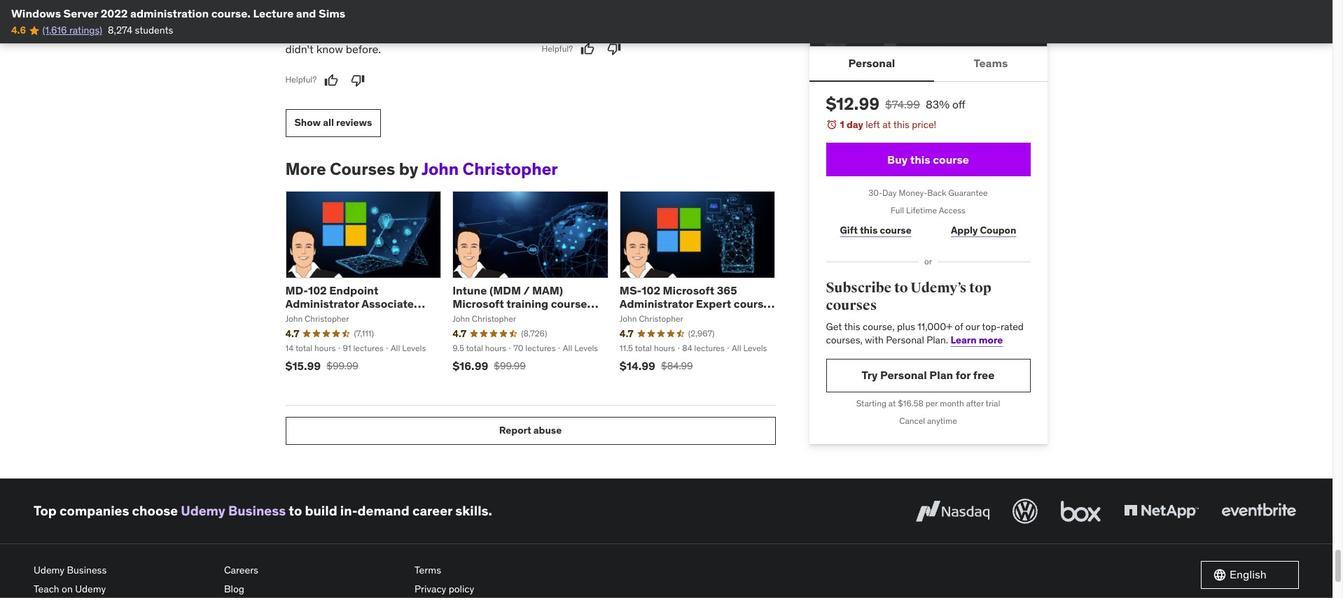 Task type: vqa. For each thing, say whether or not it's contained in the screenshot.
You have alerts Image
no



Task type: locate. For each thing, give the bounding box(es) containing it.
course down md-
[[285, 310, 322, 324]]

levels for md-102 endpoint administrator associate course with sims!
[[402, 343, 426, 354]]

1 horizontal spatial and
[[345, 27, 364, 41]]

plus
[[897, 321, 915, 333]]

0 horizontal spatial 102
[[308, 284, 327, 298]]

at left $16.58
[[889, 399, 896, 409]]

apply coupon button
[[937, 217, 1031, 245]]

john
[[422, 158, 459, 180], [285, 314, 303, 324], [453, 314, 470, 324], [620, 314, 637, 324]]

2 administrator from the left
[[620, 297, 694, 311]]

102 up 'sims'
[[642, 284, 660, 298]]

it
[[368, 11, 377, 25]]

1 horizontal spatial microsoft
[[663, 284, 714, 298]]

1 $99.99 from the left
[[327, 360, 358, 372]]

1 all levels from the left
[[391, 343, 426, 354]]

john christopher up 11.5 total hours
[[620, 314, 683, 324]]

$99.99 for $15.99
[[327, 360, 358, 372]]

to up basis,
[[312, 11, 322, 25]]

all right 70 lectures
[[563, 343, 572, 354]]

john christopher link
[[422, 158, 558, 180]]

personal up $12.99
[[849, 56, 895, 70]]

all levels right 91 lectures
[[391, 343, 426, 354]]

at right left
[[883, 118, 891, 131]]

0 vertical spatial personal
[[849, 56, 895, 70]]

all for ms-102 microsoft 365 administrator expert course with sims
[[732, 343, 741, 354]]

john christopher up the "14 total hours"
[[285, 314, 349, 324]]

2 vertical spatial personal
[[880, 369, 927, 383]]

associate
[[362, 297, 414, 311]]

md-102 endpoint administrator associate course with sims! link
[[285, 284, 425, 324]]

1 102 from the left
[[308, 284, 327, 298]]

this right buy
[[910, 152, 931, 166]]

3 hours from the left
[[654, 343, 675, 354]]

0 horizontal spatial all
[[391, 343, 400, 354]]

this for buy
[[910, 152, 931, 166]]

2 all levels from the left
[[563, 343, 598, 354]]

courses
[[826, 297, 877, 315]]

top
[[969, 279, 992, 297]]

1 horizontal spatial 4.7
[[453, 328, 467, 340]]

levels left the 11.5 at left
[[574, 343, 598, 354]]

0 horizontal spatial to
[[289, 503, 302, 520]]

day
[[883, 188, 897, 198]]

udemy
[[181, 503, 225, 520], [34, 564, 64, 577], [75, 584, 106, 596]]

personal down plus
[[886, 334, 924, 347]]

0 horizontal spatial udemy
[[34, 564, 64, 577]]

with
[[324, 310, 348, 324], [453, 310, 476, 324], [620, 310, 643, 324], [865, 334, 884, 347]]

1 vertical spatial for
[[956, 369, 971, 383]]

udemy right on
[[75, 584, 106, 596]]

$99.99 inside $15.99 $99.99
[[327, 360, 358, 372]]

lectures for expert
[[695, 343, 725, 354]]

free
[[973, 369, 995, 383]]

$99.99 down 70
[[494, 360, 526, 372]]

2 total from the left
[[466, 343, 483, 354]]

lectures down 8726 reviews "element"
[[526, 343, 556, 354]]

all levels right 84 lectures
[[732, 343, 767, 354]]

1 horizontal spatial a
[[490, 11, 496, 25]]

2 all from the left
[[563, 343, 572, 354]]

course inside buy this course button
[[933, 152, 969, 166]]

1 horizontal spatial all levels
[[563, 343, 598, 354]]

0 horizontal spatial and
[[296, 6, 316, 20]]

sims!
[[350, 310, 382, 324]]

for inside i think this is a great course for begginers who want to become it specialists.
[[425, 0, 439, 9]]

1 4.7 from the left
[[285, 328, 299, 340]]

all right 91 lectures
[[391, 343, 400, 354]]

1 horizontal spatial 102
[[642, 284, 660, 298]]

1 vertical spatial and
[[345, 27, 364, 41]]

0 horizontal spatial for
[[425, 0, 439, 9]]

2 horizontal spatial all levels
[[732, 343, 767, 354]]

1 horizontal spatial lectures
[[526, 343, 556, 354]]

administrator inside ms-102 microsoft 365 administrator expert course with sims
[[620, 297, 694, 311]]

2 horizontal spatial 4.7
[[620, 328, 634, 340]]

levels right 84 lectures
[[743, 343, 767, 354]]

4.7 up 14
[[285, 328, 299, 340]]

1 vertical spatial business
[[67, 564, 107, 577]]

apply coupon
[[951, 224, 1017, 237]]

$15.99
[[285, 359, 321, 373]]

1 lectures from the left
[[353, 343, 384, 354]]

intune
[[453, 284, 487, 298]]

demand
[[358, 503, 410, 520]]

all for md-102 endpoint administrator associate course with sims!
[[391, 343, 400, 354]]

total for $16.99
[[466, 343, 483, 354]]

course inside gift this course link
[[880, 224, 912, 237]]

1 horizontal spatial helpful?
[[542, 43, 573, 54]]

off
[[953, 97, 966, 111]]

1 administrator from the left
[[285, 297, 359, 311]]

0 horizontal spatial 4.7
[[285, 328, 299, 340]]

helpful?
[[542, 43, 573, 54], [285, 75, 317, 85]]

at
[[883, 118, 891, 131], [889, 399, 896, 409]]

course right expert
[[734, 297, 770, 311]]

course inside md-102 endpoint administrator associate course with sims!
[[285, 310, 322, 324]]

1 vertical spatial a
[[490, 11, 496, 25]]

0 vertical spatial udemy
[[181, 503, 225, 520]]

3 total from the left
[[635, 343, 652, 354]]

john christopher for intune
[[453, 314, 516, 324]]

back
[[927, 188, 947, 198]]

a inside it gave me a good basis, and i've learned so many things i didn't know before.
[[490, 11, 496, 25]]

tab list
[[809, 47, 1047, 82]]

more courses by john christopher
[[285, 158, 558, 180]]

0 horizontal spatial a
[[351, 0, 357, 9]]

0 horizontal spatial business
[[67, 564, 107, 577]]

apply
[[951, 224, 978, 237]]

mark review by udemy user as unhelpful image
[[351, 73, 365, 87]]

2 $99.99 from the left
[[494, 360, 526, 372]]

course inside intune (mdm / mam) microsoft training course with hands on
[[551, 297, 587, 311]]

john up the 9.5
[[453, 314, 470, 324]]

0 horizontal spatial $99.99
[[327, 360, 358, 372]]

microsoft left 365
[[663, 284, 714, 298]]

102
[[308, 284, 327, 298], [642, 284, 660, 298]]

2 lectures from the left
[[526, 343, 556, 354]]

1 horizontal spatial all
[[563, 343, 572, 354]]

and up before.
[[345, 27, 364, 41]]

total right 14
[[295, 343, 313, 354]]

all right 84 lectures
[[732, 343, 741, 354]]

with down ms-
[[620, 310, 643, 324]]

1 horizontal spatial business
[[228, 503, 286, 520]]

3 4.7 from the left
[[620, 328, 634, 340]]

john right by
[[422, 158, 459, 180]]

3 all from the left
[[732, 343, 741, 354]]

left
[[866, 118, 880, 131]]

1 horizontal spatial levels
[[574, 343, 598, 354]]

total right the 11.5 at left
[[635, 343, 652, 354]]

2 john christopher from the left
[[453, 314, 516, 324]]

(1,616 ratings)
[[42, 24, 102, 37]]

helpful? left mark review by cláudio marcelo dos santos f. as helpful icon
[[542, 43, 573, 54]]

server
[[63, 6, 98, 20]]

2 vertical spatial udemy
[[75, 584, 106, 596]]

course down full
[[880, 224, 912, 237]]

1 vertical spatial helpful?
[[285, 75, 317, 85]]

3 levels from the left
[[743, 343, 767, 354]]

to
[[312, 11, 322, 25], [894, 279, 908, 297], [289, 503, 302, 520]]

udemy up teach
[[34, 564, 64, 577]]

administrator
[[285, 297, 359, 311], [620, 297, 694, 311]]

learn more link
[[951, 334, 1003, 347]]

$16.58
[[898, 399, 924, 409]]

great
[[359, 0, 386, 9]]

business up on
[[67, 564, 107, 577]]

levels left the 9.5
[[402, 343, 426, 354]]

mark review by udemy user as helpful image
[[324, 73, 338, 87]]

by
[[399, 158, 418, 180]]

0 horizontal spatial helpful?
[[285, 75, 317, 85]]

2 horizontal spatial john christopher
[[620, 314, 683, 324]]

john down ms-
[[620, 314, 637, 324]]

1 vertical spatial to
[[894, 279, 908, 297]]

helpful? for mark review by cláudio marcelo dos santos f. as helpful icon
[[542, 43, 573, 54]]

access
[[939, 205, 966, 216]]

microsoft inside intune (mdm / mam) microsoft training course with hands on
[[453, 297, 504, 311]]

helpful? left 'mark review by udemy user as helpful' icon
[[285, 75, 317, 85]]

a right me
[[490, 11, 496, 25]]

14 total hours
[[285, 343, 336, 354]]

per
[[926, 399, 938, 409]]

102 inside md-102 endpoint administrator associate course with sims!
[[308, 284, 327, 298]]

(8,726)
[[521, 329, 547, 339]]

hours up "$14.99 $84.99"
[[654, 343, 675, 354]]

0 vertical spatial to
[[312, 11, 322, 25]]

1 levels from the left
[[402, 343, 426, 354]]

cancel
[[899, 416, 925, 426]]

3 john christopher from the left
[[620, 314, 683, 324]]

course up "specialists."
[[389, 0, 422, 9]]

hours for $16.99
[[485, 343, 506, 354]]

$99.99 for $16.99
[[494, 360, 526, 372]]

all levels left the 11.5 at left
[[563, 343, 598, 354]]

udemy business link up on
[[34, 561, 213, 581]]

terms
[[415, 564, 441, 577]]

udemy business link up careers
[[181, 503, 286, 520]]

reviews
[[336, 117, 372, 129]]

and right i
[[296, 6, 316, 20]]

7111 reviews element
[[354, 329, 374, 340]]

intune (mdm / mam) microsoft training course with hands on
[[453, 284, 587, 324]]

0 horizontal spatial all levels
[[391, 343, 426, 354]]

anytime
[[927, 416, 957, 426]]

1 all from the left
[[391, 343, 400, 354]]

1 horizontal spatial total
[[466, 343, 483, 354]]

1 horizontal spatial udemy
[[75, 584, 106, 596]]

levels
[[402, 343, 426, 354], [574, 343, 598, 354], [743, 343, 767, 354]]

john down md-
[[285, 314, 303, 324]]

all levels for md-102 endpoint administrator associate course with sims!
[[391, 343, 426, 354]]

think
[[291, 0, 316, 9]]

this right gift
[[860, 224, 878, 237]]

hours up $15.99 $99.99
[[315, 343, 336, 354]]

business up careers
[[228, 503, 286, 520]]

this left 'is'
[[319, 0, 337, 9]]

this for gift
[[860, 224, 878, 237]]

mark review by cláudio marcelo dos santos f. as unhelpful image
[[607, 42, 621, 56]]

with inside intune (mdm / mam) microsoft training course with hands on
[[453, 310, 476, 324]]

2 horizontal spatial lectures
[[695, 343, 725, 354]]

md-102 endpoint administrator associate course with sims!
[[285, 284, 414, 324]]

2 horizontal spatial levels
[[743, 343, 767, 354]]

i think this is a great course for begginers who want to become it specialists.
[[285, 0, 515, 25]]

with down "course,"
[[865, 334, 884, 347]]

4.7 up the 9.5
[[453, 328, 467, 340]]

course right training
[[551, 297, 587, 311]]

this inside get this course, plus 11,000+ of our top-rated courses, with personal plan.
[[844, 321, 860, 333]]

with left sims!
[[324, 310, 348, 324]]

102 left endpoint
[[308, 284, 327, 298]]

christopher for ms-102 microsoft 365 administrator expert course with sims
[[639, 314, 683, 324]]

0 vertical spatial udemy business link
[[181, 503, 286, 520]]

top-
[[982, 321, 1001, 333]]

this inside button
[[910, 152, 931, 166]]

all levels for intune (mdm / mam) microsoft training course with hands on
[[563, 343, 598, 354]]

buy this course
[[887, 152, 969, 166]]

day
[[847, 118, 863, 131]]

2 horizontal spatial hours
[[654, 343, 675, 354]]

john for ms-102 microsoft 365 administrator expert course with sims
[[620, 314, 637, 324]]

udemy right the "choose"
[[181, 503, 225, 520]]

this
[[319, 0, 337, 9], [894, 118, 910, 131], [910, 152, 931, 166], [860, 224, 878, 237], [844, 321, 860, 333]]

udemy business teach on udemy
[[34, 564, 107, 596]]

career
[[412, 503, 452, 520]]

1 horizontal spatial to
[[312, 11, 322, 25]]

for left free
[[956, 369, 971, 383]]

all
[[323, 117, 334, 129]]

0 vertical spatial a
[[351, 0, 357, 9]]

netapp image
[[1121, 496, 1202, 527]]

0 horizontal spatial microsoft
[[453, 297, 504, 311]]

4.7 up the 11.5 at left
[[620, 328, 634, 340]]

2 horizontal spatial all
[[732, 343, 741, 354]]

specialists.
[[380, 11, 435, 25]]

christopher for md-102 endpoint administrator associate course with sims!
[[305, 314, 349, 324]]

1 horizontal spatial administrator
[[620, 297, 694, 311]]

personal up $16.58
[[880, 369, 927, 383]]

0 horizontal spatial hours
[[315, 343, 336, 354]]

students
[[135, 24, 173, 37]]

lectures down 2967 reviews element
[[695, 343, 725, 354]]

john christopher up the 9.5 total hours
[[453, 314, 516, 324]]

all levels
[[391, 343, 426, 354], [563, 343, 598, 354], [732, 343, 767, 354]]

to left build
[[289, 503, 302, 520]]

84
[[682, 343, 693, 354]]

gift this course link
[[826, 217, 926, 245]]

expert
[[696, 297, 731, 311]]

helpful? for 'mark review by udemy user as helpful' icon
[[285, 75, 317, 85]]

to left udemy's
[[894, 279, 908, 297]]

0 vertical spatial and
[[296, 6, 316, 20]]

on
[[521, 310, 538, 324]]

with inside ms-102 microsoft 365 administrator expert course with sims
[[620, 310, 643, 324]]

(7,111)
[[354, 329, 374, 339]]

report
[[499, 425, 531, 437]]

3 lectures from the left
[[695, 343, 725, 354]]

4.7
[[285, 328, 299, 340], [453, 328, 467, 340], [620, 328, 634, 340]]

more
[[285, 158, 326, 180]]

for up the it
[[425, 0, 439, 9]]

lectures down 7111 reviews element
[[353, 343, 384, 354]]

full
[[891, 205, 904, 216]]

30-
[[869, 188, 883, 198]]

$99.99 down the 91
[[327, 360, 358, 372]]

0 horizontal spatial levels
[[402, 343, 426, 354]]

$99.99 inside $16.99 $99.99
[[494, 360, 526, 372]]

blog link
[[224, 581, 403, 599]]

1 horizontal spatial john christopher
[[453, 314, 516, 324]]

2 horizontal spatial total
[[635, 343, 652, 354]]

1 vertical spatial at
[[889, 399, 896, 409]]

3 all levels from the left
[[732, 343, 767, 354]]

show
[[295, 117, 321, 129]]

total for $14.99
[[635, 343, 652, 354]]

this up the courses,
[[844, 321, 860, 333]]

this down $74.99
[[894, 118, 910, 131]]

0 horizontal spatial administrator
[[285, 297, 359, 311]]

in-
[[340, 503, 358, 520]]

with down intune
[[453, 310, 476, 324]]

i
[[504, 27, 507, 41]]

0 horizontal spatial total
[[295, 343, 313, 354]]

1 hours from the left
[[315, 343, 336, 354]]

1 vertical spatial personal
[[886, 334, 924, 347]]

and inside it gave me a good basis, and i've learned so many things i didn't know before.
[[345, 27, 364, 41]]

course up back
[[933, 152, 969, 166]]

try personal plan for free link
[[826, 359, 1031, 393]]

report abuse button
[[285, 417, 776, 445]]

1 horizontal spatial hours
[[485, 343, 506, 354]]

hours
[[315, 343, 336, 354], [485, 343, 506, 354], [654, 343, 675, 354]]

1 total from the left
[[295, 343, 313, 354]]

microsoft up the 9.5 total hours
[[453, 297, 504, 311]]

2 horizontal spatial to
[[894, 279, 908, 297]]

/
[[524, 284, 530, 298]]

more
[[979, 334, 1003, 347]]

1 horizontal spatial $99.99
[[494, 360, 526, 372]]

training
[[507, 297, 549, 311]]

with inside get this course, plus 11,000+ of our top-rated courses, with personal plan.
[[865, 334, 884, 347]]

0 vertical spatial helpful?
[[542, 43, 573, 54]]

0 horizontal spatial john christopher
[[285, 314, 349, 324]]

0 vertical spatial for
[[425, 0, 439, 9]]

a right 'is'
[[351, 0, 357, 9]]

2 102 from the left
[[642, 284, 660, 298]]

1 john christopher from the left
[[285, 314, 349, 324]]

hours up $16.99 $99.99
[[485, 343, 506, 354]]

become
[[325, 11, 365, 25]]

2 levels from the left
[[574, 343, 598, 354]]

small image
[[1213, 568, 1227, 582]]

102 inside ms-102 microsoft 365 administrator expert course with sims
[[642, 284, 660, 298]]

2 4.7 from the left
[[453, 328, 467, 340]]

total right the 9.5
[[466, 343, 483, 354]]

2 hours from the left
[[485, 343, 506, 354]]

0 horizontal spatial lectures
[[353, 343, 384, 354]]



Task type: describe. For each thing, give the bounding box(es) containing it.
hours for $15.99
[[315, 343, 336, 354]]

companies
[[60, 503, 129, 520]]

(2,967)
[[688, 329, 715, 339]]

hours for $14.99
[[654, 343, 675, 354]]

102 for ms-
[[642, 284, 660, 298]]

$16.99
[[453, 359, 488, 373]]

coupon
[[980, 224, 1017, 237]]

administrator inside md-102 endpoint administrator associate course with sims!
[[285, 297, 359, 311]]

on
[[62, 584, 73, 596]]

eventbrite image
[[1219, 496, 1299, 527]]

didn't
[[285, 42, 314, 56]]

14
[[285, 343, 294, 354]]

it
[[435, 11, 442, 25]]

basis,
[[314, 27, 342, 41]]

levels for intune (mdm / mam) microsoft training course with hands on
[[574, 343, 598, 354]]

teams button
[[935, 47, 1047, 80]]

english button
[[1201, 561, 1299, 589]]

is
[[340, 0, 348, 9]]

john christopher for ms-
[[620, 314, 683, 324]]

1 vertical spatial udemy
[[34, 564, 64, 577]]

box image
[[1058, 496, 1105, 527]]

starting at $16.58 per month after trial cancel anytime
[[856, 399, 1000, 426]]

john for md-102 endpoint administrator associate course with sims!
[[285, 314, 303, 324]]

lectures for course
[[353, 343, 384, 354]]

who
[[494, 0, 515, 9]]

4.7 for intune (mdm / mam) microsoft training course with hands on
[[453, 328, 467, 340]]

a inside i think this is a great course for begginers who want to become it specialists.
[[351, 0, 357, 9]]

$12.99
[[826, 93, 880, 115]]

get
[[826, 321, 842, 333]]

get this course, plus 11,000+ of our top-rated courses, with personal plan.
[[826, 321, 1024, 347]]

show all reviews button
[[285, 109, 381, 137]]

abuse
[[534, 425, 562, 437]]

build
[[305, 503, 337, 520]]

(mdm
[[490, 284, 521, 298]]

course inside i think this is a great course for begginers who want to become it specialists.
[[389, 0, 422, 9]]

1 horizontal spatial for
[[956, 369, 971, 383]]

mark review by cláudio marcelo dos santos f. as helpful image
[[581, 42, 595, 56]]

and for sims
[[296, 6, 316, 20]]

policy
[[449, 584, 474, 596]]

(1,616
[[42, 24, 67, 37]]

alarm image
[[826, 119, 837, 130]]

nasdaq image
[[913, 496, 993, 527]]

windows
[[11, 6, 61, 20]]

want
[[285, 11, 310, 25]]

begginers
[[442, 0, 492, 9]]

70
[[514, 343, 524, 354]]

teach on udemy link
[[34, 581, 213, 599]]

business inside udemy business teach on udemy
[[67, 564, 107, 577]]

all levels for ms-102 microsoft 365 administrator expert course with sims
[[732, 343, 767, 354]]

91 lectures
[[343, 343, 384, 354]]

with inside md-102 endpoint administrator associate course with sims!
[[324, 310, 348, 324]]

84 lectures
[[682, 343, 725, 354]]

after
[[966, 399, 984, 409]]

ms-102 microsoft 365 administrator expert course with sims
[[620, 284, 770, 324]]

0 vertical spatial business
[[228, 503, 286, 520]]

tab list containing personal
[[809, 47, 1047, 82]]

so
[[427, 27, 438, 41]]

1 day left at this price!
[[840, 118, 937, 131]]

8,274
[[108, 24, 132, 37]]

learned
[[386, 27, 424, 41]]

2967 reviews element
[[688, 329, 715, 340]]

subscribe
[[826, 279, 892, 297]]

intune (mdm / mam) microsoft training course with hands on link
[[453, 284, 598, 324]]

plan
[[930, 369, 953, 383]]

rated
[[1001, 321, 1024, 333]]

buy this course button
[[826, 143, 1031, 177]]

0 vertical spatial at
[[883, 118, 891, 131]]

christopher for intune (mdm / mam) microsoft training course with hands on
[[472, 314, 516, 324]]

sims
[[646, 310, 674, 324]]

83%
[[926, 97, 950, 111]]

9.5
[[453, 343, 464, 354]]

try personal plan for free
[[862, 369, 995, 383]]

levels for ms-102 microsoft 365 administrator expert course with sims
[[743, 343, 767, 354]]

microsoft inside ms-102 microsoft 365 administrator expert course with sims
[[663, 284, 714, 298]]

to inside i think this is a great course for begginers who want to become it specialists.
[[312, 11, 322, 25]]

70 lectures
[[514, 343, 556, 354]]

md-
[[285, 284, 308, 298]]

gift this course
[[840, 224, 912, 237]]

4.7 for ms-102 microsoft 365 administrator expert course with sims
[[620, 328, 634, 340]]

and for i've
[[345, 27, 364, 41]]

4.6
[[11, 24, 26, 37]]

john christopher for md-
[[285, 314, 349, 324]]

30-day money-back guarantee full lifetime access
[[869, 188, 988, 216]]

i've
[[366, 27, 383, 41]]

endpoint
[[329, 284, 378, 298]]

8,274 students
[[108, 24, 173, 37]]

learn
[[951, 334, 977, 347]]

$14.99
[[620, 359, 656, 373]]

personal inside get this course, plus 11,000+ of our top-rated courses, with personal plan.
[[886, 334, 924, 347]]

privacy
[[415, 584, 446, 596]]

this inside i think this is a great course for begginers who want to become it specialists.
[[319, 0, 337, 9]]

lecture
[[253, 6, 294, 20]]

teams
[[974, 56, 1008, 70]]

ms-
[[620, 284, 642, 298]]

guarantee
[[949, 188, 988, 198]]

1
[[840, 118, 845, 131]]

2 vertical spatial to
[[289, 503, 302, 520]]

administration
[[130, 6, 209, 20]]

top companies choose udemy business to build in-demand career skills.
[[34, 503, 492, 520]]

price!
[[912, 118, 937, 131]]

personal inside button
[[849, 56, 895, 70]]

course,
[[863, 321, 895, 333]]

to inside subscribe to udemy's top courses
[[894, 279, 908, 297]]

all for intune (mdm / mam) microsoft training course with hands on
[[563, 343, 572, 354]]

john for intune (mdm / mam) microsoft training course with hands on
[[453, 314, 470, 324]]

windows server 2022 administration course. lecture and sims
[[11, 6, 345, 20]]

at inside starting at $16.58 per month after trial cancel anytime
[[889, 399, 896, 409]]

102 for md-
[[308, 284, 327, 298]]

lifetime
[[906, 205, 937, 216]]

total for $15.99
[[295, 343, 313, 354]]

lectures for training
[[526, 343, 556, 354]]

report abuse
[[499, 425, 562, 437]]

choose
[[132, 503, 178, 520]]

4.7 for md-102 endpoint administrator associate course with sims!
[[285, 328, 299, 340]]

or
[[925, 256, 932, 267]]

8726 reviews element
[[521, 329, 547, 340]]

things
[[470, 27, 502, 41]]

$12.99 $74.99 83% off
[[826, 93, 966, 115]]

sims
[[319, 6, 345, 20]]

course inside ms-102 microsoft 365 administrator expert course with sims
[[734, 297, 770, 311]]

2 horizontal spatial udemy
[[181, 503, 225, 520]]

of
[[955, 321, 963, 333]]

$84.99
[[661, 360, 693, 372]]

volkswagen image
[[1010, 496, 1041, 527]]

1 vertical spatial udemy business link
[[34, 561, 213, 581]]

course.
[[211, 6, 251, 20]]

this for get
[[844, 321, 860, 333]]

good
[[285, 27, 311, 41]]



